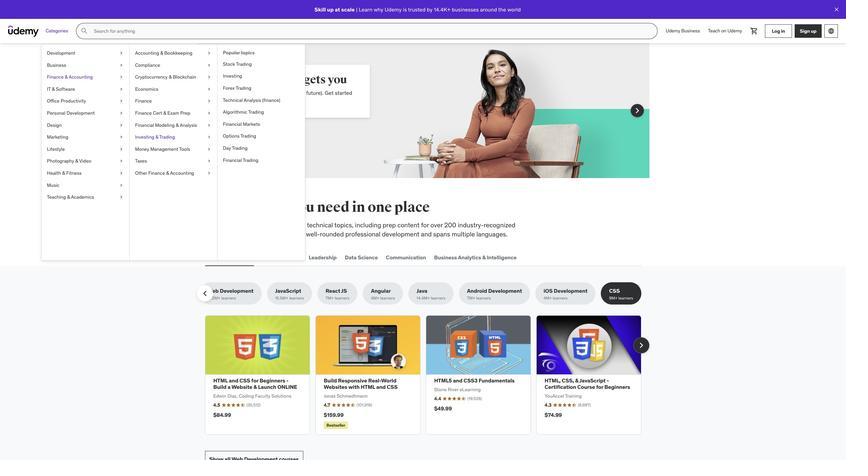Task type: vqa. For each thing, say whether or not it's contained in the screenshot.
the up to the top
yes



Task type: describe. For each thing, give the bounding box(es) containing it.
skill up at scale | learn why udemy is trusted by 14.4k+ businesses around the world
[[314, 6, 521, 13]]

investing for investing
[[223, 73, 242, 79]]

covering
[[205, 221, 231, 229]]

build inside build responsive real-world websites with html and css
[[324, 378, 337, 384]]

html,
[[545, 378, 561, 384]]

exam
[[167, 110, 179, 116]]

udemy image
[[8, 25, 39, 37]]

close image
[[833, 6, 840, 13]]

world
[[381, 378, 396, 384]]

skills inside covering critical workplace skills to technical topics, including prep content for over 200 industry-recognized certifications, our catalog supports well-rounded professional development and spans multiple languages.
[[284, 221, 298, 229]]

a
[[228, 384, 231, 391]]

& inside html, css, & javascript - certification course for beginners
[[575, 378, 579, 384]]

learners inside angular 4m+ learners
[[380, 296, 395, 301]]

javascript inside javascript 15.5m+ learners
[[275, 288, 301, 295]]

finance for finance & accounting
[[47, 74, 64, 80]]

xsmall image for cryptocurrency & blockchain
[[206, 74, 212, 81]]

economics link
[[130, 83, 217, 95]]

that
[[280, 73, 302, 87]]

with inside learning that gets you skills for your present (and your future). get started with us.
[[229, 97, 239, 104]]

technical
[[223, 97, 243, 103]]

trading for options
[[240, 133, 256, 139]]

xsmall image for taxes
[[206, 158, 212, 165]]

xsmall image for financial modeling & analysis
[[206, 122, 212, 129]]

finance cert & exam prep
[[135, 110, 190, 116]]

office
[[47, 98, 59, 104]]

with inside build responsive real-world websites with html and css
[[348, 384, 360, 391]]

development link
[[42, 47, 129, 59]]

xsmall image for finance & accounting
[[119, 74, 124, 81]]

businesses
[[452, 6, 479, 13]]

recognized
[[484, 221, 515, 229]]

science
[[358, 254, 378, 261]]

sign
[[800, 28, 810, 34]]

personal development
[[47, 110, 95, 116]]

prep
[[180, 110, 190, 116]]

learners inside css 9m+ learners
[[618, 296, 633, 301]]

14.4k+
[[434, 6, 451, 13]]

bookkeeping
[[164, 50, 192, 56]]

js
[[341, 288, 347, 295]]

investing for investing & trading
[[135, 134, 154, 140]]

leadership button
[[307, 250, 338, 266]]

- inside html, css, & javascript - certification course for beginners
[[607, 378, 609, 384]]

by
[[427, 6, 433, 13]]

trading for stock
[[236, 61, 252, 67]]

business analytics & intelligence button
[[433, 250, 518, 266]]

1 your from the left
[[251, 90, 262, 96]]

us.
[[241, 97, 248, 104]]

teaching & academics
[[47, 194, 94, 200]]

music link
[[42, 180, 129, 192]]

2 your from the left
[[294, 90, 305, 96]]

carousel element containing html and css for beginners - build a website & launch online
[[205, 316, 649, 435]]

financial trading
[[223, 157, 258, 163]]

& up money management tools
[[155, 134, 158, 140]]

algorithmic trading link
[[218, 106, 305, 118]]

learning that gets you skills for your present (and your future). get started with us.
[[229, 73, 352, 104]]

xsmall image for business
[[119, 62, 124, 69]]

algorithmic
[[223, 109, 247, 115]]

teach
[[708, 28, 720, 34]]

Search for anything text field
[[93, 25, 649, 37]]

other finance & accounting link
[[130, 168, 217, 180]]

xsmall image for economics
[[206, 86, 212, 93]]

it for it certifications
[[261, 254, 265, 261]]

ios
[[544, 288, 553, 295]]

xsmall image for teaching & academics
[[119, 194, 124, 201]]

business link
[[42, 59, 129, 71]]

learners inside "web development 12.2m+ learners"
[[221, 296, 236, 301]]

and inside html and css for beginners - build a website & launch online
[[229, 378, 238, 384]]

financial for financial modeling & analysis
[[135, 122, 154, 128]]

beginners inside html, css, & javascript - certification course for beginners
[[604, 384, 630, 391]]

business analytics & intelligence
[[434, 254, 517, 261]]

skill
[[314, 6, 326, 13]]

web for web development 12.2m+ learners
[[207, 288, 219, 295]]

css inside build responsive real-world websites with html and css
[[387, 384, 398, 391]]

0 vertical spatial next image
[[632, 105, 643, 116]]

algorithmic trading
[[223, 109, 264, 115]]

log in link
[[765, 24, 792, 38]]

development for web development
[[219, 254, 253, 261]]

launch
[[258, 384, 276, 391]]

build responsive real-world websites with html and css link
[[324, 378, 398, 391]]

critical
[[232, 221, 251, 229]]

business for business
[[47, 62, 66, 68]]

it & software
[[47, 86, 75, 92]]

xsmall image for lifestyle
[[119, 146, 124, 153]]

learners inside "java 14.4m+ learners"
[[431, 296, 445, 301]]

forex
[[223, 85, 235, 91]]

design link
[[42, 119, 129, 131]]

0 vertical spatial previous image
[[203, 105, 214, 116]]

investing & trading link
[[130, 131, 217, 143]]

0 horizontal spatial in
[[352, 199, 365, 216]]

to
[[300, 221, 305, 229]]

course
[[577, 384, 595, 391]]

on
[[721, 28, 726, 34]]

xsmall image for marketing
[[119, 134, 124, 141]]

xsmall image for other finance & accounting
[[206, 170, 212, 177]]

& up "software"
[[65, 74, 68, 80]]

day trading
[[223, 145, 248, 151]]

& right 'cert'
[[163, 110, 166, 116]]

trading for day
[[232, 145, 248, 151]]

for inside html, css, & javascript - certification course for beginners
[[596, 384, 603, 391]]

marketing
[[47, 134, 68, 140]]

you for skills
[[290, 199, 314, 216]]

and inside covering critical workplace skills to technical topics, including prep content for over 200 industry-recognized certifications, our catalog supports well-rounded professional development and spans multiple languages.
[[421, 230, 432, 238]]

7m+ for react js
[[326, 296, 334, 301]]

world
[[507, 6, 521, 13]]

xsmall image for it & software
[[119, 86, 124, 93]]

1 vertical spatial accounting
[[69, 74, 93, 80]]

xsmall image for photography & video
[[119, 158, 124, 165]]

photography
[[47, 158, 74, 164]]

learners inside react js 7m+ learners
[[335, 296, 349, 301]]

lifestyle
[[47, 146, 65, 152]]

teach on udemy
[[708, 28, 742, 34]]

skills
[[229, 90, 242, 96]]

& inside html and css for beginners - build a website & launch online
[[253, 384, 257, 391]]

trading for forex
[[236, 85, 251, 91]]

& down compliance link
[[169, 74, 172, 80]]

professional
[[345, 230, 380, 238]]

business for business analytics & intelligence
[[434, 254, 457, 261]]

4m+ inside angular 4m+ learners
[[371, 296, 379, 301]]

xsmall image for development
[[119, 50, 124, 57]]

css inside html and css for beginners - build a website & launch online
[[239, 378, 250, 384]]

learners inside javascript 15.5m+ learners
[[289, 296, 304, 301]]

html inside html and css for beginners - build a website & launch online
[[213, 378, 228, 384]]

present
[[263, 90, 281, 96]]

udemy business
[[666, 28, 700, 34]]

ios development 4m+ learners
[[544, 288, 588, 301]]

html, css, & javascript - certification course for beginners link
[[545, 378, 630, 391]]

& inside "link"
[[166, 170, 169, 176]]

well-
[[306, 230, 320, 238]]

stock
[[223, 61, 235, 67]]

learners inside ios development 4m+ learners
[[553, 296, 568, 301]]

academics
[[71, 194, 94, 200]]

website
[[232, 384, 252, 391]]

accounting inside "link"
[[170, 170, 194, 176]]

xsmall image for finance cert & exam prep
[[206, 110, 212, 117]]

web for web development
[[206, 254, 218, 261]]

options
[[223, 133, 240, 139]]

topics,
[[334, 221, 353, 229]]

you for gets
[[328, 73, 347, 87]]

health & fitness
[[47, 170, 82, 176]]

html5
[[434, 378, 452, 384]]

development
[[382, 230, 419, 238]]

accounting & bookkeeping link
[[130, 47, 217, 59]]

modeling
[[155, 122, 175, 128]]

xsmall image for money management tools
[[206, 146, 212, 153]]

cryptocurrency & blockchain
[[135, 74, 196, 80]]

web development button
[[205, 250, 254, 266]]

for inside learning that gets you skills for your present (and your future). get started with us.
[[243, 90, 250, 96]]

(finance)
[[262, 97, 280, 103]]

over
[[430, 221, 443, 229]]

technical
[[307, 221, 333, 229]]

day
[[223, 145, 231, 151]]

forex trading link
[[218, 82, 305, 94]]

build responsive real-world websites with html and css
[[324, 378, 398, 391]]

css3
[[464, 378, 478, 384]]

xsmall image for finance
[[206, 98, 212, 105]]

trading for financial
[[243, 157, 258, 163]]

financial for financial markets
[[223, 121, 242, 127]]

finance for finance cert & exam prep
[[135, 110, 152, 116]]

lifestyle link
[[42, 143, 129, 155]]

trading for algorithmic
[[248, 109, 264, 115]]

development for personal development
[[67, 110, 95, 116]]

& inside 'link'
[[176, 122, 179, 128]]

cryptocurrency
[[135, 74, 168, 80]]



Task type: locate. For each thing, give the bounding box(es) containing it.
0 vertical spatial skills
[[251, 199, 288, 216]]

next image
[[632, 105, 643, 116], [636, 340, 647, 351]]

web down certifications,
[[206, 254, 218, 261]]

1 horizontal spatial up
[[811, 28, 817, 34]]

accounting up compliance
[[135, 50, 159, 56]]

& left launch
[[253, 384, 257, 391]]

0 horizontal spatial analysis
[[180, 122, 197, 128]]

& left "bookkeeping"
[[160, 50, 163, 56]]

content
[[397, 221, 420, 229]]

1 horizontal spatial udemy
[[666, 28, 680, 34]]

react
[[326, 288, 340, 295]]

1 horizontal spatial html
[[361, 384, 375, 391]]

trading down markets
[[240, 133, 256, 139]]

development
[[47, 50, 75, 56], [67, 110, 95, 116], [219, 254, 253, 261], [220, 288, 254, 295], [488, 288, 522, 295], [554, 288, 588, 295]]

xsmall image inside health & fitness link
[[119, 170, 124, 177]]

4 learners from the left
[[380, 296, 395, 301]]

web development 12.2m+ learners
[[207, 288, 254, 301]]

our
[[245, 230, 255, 238]]

xsmall image inside finance & accounting link
[[119, 74, 124, 81]]

accounting down 'taxes' link on the top left of page
[[170, 170, 194, 176]]

beginners inside html and css for beginners - build a website & launch online
[[260, 378, 285, 384]]

xsmall image inside other finance & accounting "link"
[[206, 170, 212, 177]]

0 horizontal spatial accounting
[[69, 74, 93, 80]]

financial up investing & trading
[[135, 122, 154, 128]]

2 4m+ from the left
[[544, 296, 552, 301]]

0 vertical spatial with
[[229, 97, 239, 104]]

1 vertical spatial javascript
[[580, 378, 606, 384]]

- right the course
[[607, 378, 609, 384]]

0 horizontal spatial with
[[229, 97, 239, 104]]

sign up link
[[795, 24, 822, 38]]

1 horizontal spatial 7m+
[[467, 296, 475, 301]]

1 vertical spatial business
[[47, 62, 66, 68]]

1 horizontal spatial css
[[387, 384, 398, 391]]

development for ios development 4m+ learners
[[554, 288, 588, 295]]

websites
[[324, 384, 347, 391]]

trading up us.
[[236, 85, 251, 91]]

xsmall image inside compliance link
[[206, 62, 212, 69]]

4m+ down angular on the left
[[371, 296, 379, 301]]

it left certifications
[[261, 254, 265, 261]]

carousel element containing learning that gets you
[[197, 43, 649, 178]]

trading down technical analysis (finance)
[[248, 109, 264, 115]]

certifications,
[[205, 230, 244, 238]]

xsmall image inside it & software link
[[119, 86, 124, 93]]

development inside the android development 7m+ learners
[[488, 288, 522, 295]]

it inside it certifications button
[[261, 254, 265, 261]]

7m+ inside the android development 7m+ learners
[[467, 296, 475, 301]]

9m+
[[609, 296, 617, 301]]

build inside html and css for beginners - build a website & launch online
[[213, 384, 226, 391]]

it inside it & software link
[[47, 86, 51, 92]]

1 vertical spatial it
[[261, 254, 265, 261]]

web inside "web development 12.2m+ learners"
[[207, 288, 219, 295]]

need
[[317, 199, 349, 216]]

& inside "link"
[[160, 50, 163, 56]]

1 vertical spatial analysis
[[180, 122, 197, 128]]

build left a
[[213, 384, 226, 391]]

& down 'finance cert & exam prep' link
[[176, 122, 179, 128]]

beginners right website
[[260, 378, 285, 384]]

video
[[79, 158, 91, 164]]

up for sign
[[811, 28, 817, 34]]

0 vertical spatial accounting
[[135, 50, 159, 56]]

communication button
[[385, 250, 427, 266]]

0 horizontal spatial beginners
[[260, 378, 285, 384]]

& inside button
[[482, 254, 486, 261]]

0 horizontal spatial you
[[290, 199, 314, 216]]

2 horizontal spatial accounting
[[170, 170, 194, 176]]

analysis
[[244, 97, 261, 103], [180, 122, 197, 128]]

responsive
[[338, 378, 367, 384]]

0 horizontal spatial javascript
[[275, 288, 301, 295]]

carousel element
[[197, 43, 649, 178], [205, 316, 649, 435]]

money management tools link
[[130, 143, 217, 155]]

7 learners from the left
[[553, 296, 568, 301]]

business left teach
[[681, 28, 700, 34]]

6 learners from the left
[[476, 296, 491, 301]]

the up critical
[[227, 199, 249, 216]]

& right "analytics"
[[482, 254, 486, 261]]

development for web development 12.2m+ learners
[[220, 288, 254, 295]]

javascript inside html, css, & javascript - certification course for beginners
[[580, 378, 606, 384]]

angular
[[371, 288, 391, 295]]

trading down topics
[[236, 61, 252, 67]]

2 learners from the left
[[289, 296, 304, 301]]

get
[[325, 90, 334, 96]]

xsmall image inside 'taxes' link
[[206, 158, 212, 165]]

business inside button
[[434, 254, 457, 261]]

xsmall image for office productivity
[[119, 98, 124, 105]]

with down "skills"
[[229, 97, 239, 104]]

& right "css,"
[[575, 378, 579, 384]]

fundamentals
[[479, 378, 515, 384]]

1 vertical spatial skills
[[284, 221, 298, 229]]

financial modeling & analysis
[[135, 122, 197, 128]]

1 horizontal spatial javascript
[[580, 378, 606, 384]]

workplace
[[253, 221, 282, 229]]

0 vertical spatial investing
[[223, 73, 242, 79]]

xsmall image inside investing & trading link
[[206, 134, 212, 141]]

business up finance & accounting
[[47, 62, 66, 68]]

development right the ios at the bottom right
[[554, 288, 588, 295]]

fitness
[[66, 170, 82, 176]]

1 horizontal spatial you
[[328, 73, 347, 87]]

topics
[[241, 50, 255, 56]]

xsmall image
[[119, 50, 124, 57], [119, 74, 124, 81], [119, 86, 124, 93], [119, 98, 124, 105], [206, 110, 212, 117], [119, 134, 124, 141], [119, 158, 124, 165], [206, 158, 212, 165], [206, 170, 212, 177], [119, 194, 124, 201]]

development down office productivity link at left
[[67, 110, 95, 116]]

& down 'taxes' link on the top left of page
[[166, 170, 169, 176]]

0 horizontal spatial build
[[213, 384, 226, 391]]

the left world
[[498, 6, 506, 13]]

xsmall image for personal development
[[119, 110, 124, 117]]

skills up workplace
[[251, 199, 288, 216]]

previous image inside topic filters element
[[199, 289, 210, 299]]

0 vertical spatial the
[[498, 6, 506, 13]]

xsmall image inside photography & video link
[[119, 158, 124, 165]]

at
[[335, 6, 340, 13]]

real-
[[368, 378, 381, 384]]

options trading link
[[218, 130, 305, 143]]

your
[[251, 90, 262, 96], [294, 90, 305, 96]]

log
[[772, 28, 780, 34]]

marketing link
[[42, 131, 129, 143]]

1 horizontal spatial -
[[607, 378, 609, 384]]

react js 7m+ learners
[[326, 288, 349, 301]]

finance down economics
[[135, 98, 152, 104]]

development right android
[[488, 288, 522, 295]]

xsmall image inside accounting & bookkeeping "link"
[[206, 50, 212, 57]]

xsmall image inside cryptocurrency & blockchain link
[[206, 74, 212, 81]]

html
[[213, 378, 228, 384], [361, 384, 375, 391]]

html inside build responsive real-world websites with html and css
[[361, 384, 375, 391]]

supports
[[279, 230, 304, 238]]

android development 7m+ learners
[[467, 288, 522, 301]]

accounting down business link
[[69, 74, 93, 80]]

popular
[[223, 50, 240, 56]]

0 horizontal spatial it
[[47, 86, 51, 92]]

javascript right "css,"
[[580, 378, 606, 384]]

- right launch
[[286, 378, 289, 384]]

trading
[[236, 61, 252, 67], [236, 85, 251, 91], [248, 109, 264, 115], [240, 133, 256, 139], [159, 134, 175, 140], [232, 145, 248, 151], [243, 157, 258, 163]]

- inside html and css for beginners - build a website & launch online
[[286, 378, 289, 384]]

0 horizontal spatial udemy
[[385, 6, 402, 13]]

data science button
[[343, 250, 379, 266]]

1 vertical spatial web
[[207, 288, 219, 295]]

1 horizontal spatial business
[[434, 254, 457, 261]]

xsmall image inside financial modeling & analysis 'link'
[[206, 122, 212, 129]]

is
[[403, 6, 407, 13]]

stock trading link
[[218, 58, 305, 70]]

1 horizontal spatial build
[[324, 378, 337, 384]]

for right the course
[[596, 384, 603, 391]]

javascript up 15.5m+
[[275, 288, 301, 295]]

prep
[[383, 221, 396, 229]]

investing down stock
[[223, 73, 242, 79]]

-
[[286, 378, 289, 384], [607, 378, 609, 384]]

business
[[681, 28, 700, 34], [47, 62, 66, 68], [434, 254, 457, 261]]

for
[[243, 90, 250, 96], [421, 221, 429, 229], [251, 378, 258, 384], [596, 384, 603, 391]]

in up including on the top of the page
[[352, 199, 365, 216]]

1 horizontal spatial analysis
[[244, 97, 261, 103]]

office productivity link
[[42, 95, 129, 107]]

1 vertical spatial investing
[[135, 134, 154, 140]]

investing up money
[[135, 134, 154, 140]]

other finance & accounting
[[135, 170, 194, 176]]

skills up supports
[[284, 221, 298, 229]]

accounting inside "link"
[[135, 50, 159, 56]]

1 learners from the left
[[221, 296, 236, 301]]

2 horizontal spatial css
[[609, 288, 620, 295]]

1 4m+ from the left
[[371, 296, 379, 301]]

2 - from the left
[[607, 378, 609, 384]]

analysis down forex trading link
[[244, 97, 261, 103]]

categories
[[46, 28, 68, 34]]

accounting & bookkeeping
[[135, 50, 192, 56]]

started
[[335, 90, 352, 96]]

0 vertical spatial it
[[47, 86, 51, 92]]

beginners right the course
[[604, 384, 630, 391]]

2 vertical spatial accounting
[[170, 170, 194, 176]]

7m+ down android
[[467, 296, 475, 301]]

up right sign
[[811, 28, 817, 34]]

12.2m+
[[207, 296, 220, 301]]

trading down financial modeling & analysis
[[159, 134, 175, 140]]

xsmall image inside music link
[[119, 182, 124, 189]]

for inside covering critical workplace skills to technical topics, including prep content for over 200 industry-recognized certifications, our catalog supports well-rounded professional development and spans multiple languages.
[[421, 221, 429, 229]]

investing & trading element
[[217, 45, 305, 261]]

0 vertical spatial javascript
[[275, 288, 301, 295]]

1 vertical spatial carousel element
[[205, 316, 649, 435]]

development up 12.2m+
[[220, 288, 254, 295]]

you up started
[[328, 73, 347, 87]]

development inside development link
[[47, 50, 75, 56]]

8 learners from the left
[[618, 296, 633, 301]]

your right (and
[[294, 90, 305, 96]]

analysis inside the investing & trading element
[[244, 97, 261, 103]]

3 learners from the left
[[335, 296, 349, 301]]

trading down options trading
[[232, 145, 248, 151]]

development inside web development button
[[219, 254, 253, 261]]

0 vertical spatial business
[[681, 28, 700, 34]]

14.4m+
[[417, 296, 430, 301]]

financial up options
[[223, 121, 242, 127]]

0 horizontal spatial business
[[47, 62, 66, 68]]

xsmall image inside office productivity link
[[119, 98, 124, 105]]

xsmall image inside the personal development "link"
[[119, 110, 124, 117]]

0 vertical spatial in
[[781, 28, 785, 34]]

it certifications button
[[259, 250, 302, 266]]

1 horizontal spatial accounting
[[135, 50, 159, 56]]

xsmall image inside development link
[[119, 50, 124, 57]]

html and css for beginners - build a website & launch online
[[213, 378, 297, 391]]

0 horizontal spatial your
[[251, 90, 262, 96]]

web inside button
[[206, 254, 218, 261]]

financial modeling & analysis link
[[130, 119, 217, 131]]

5 learners from the left
[[431, 296, 445, 301]]

xsmall image inside marketing link
[[119, 134, 124, 141]]

build left responsive in the bottom of the page
[[324, 378, 337, 384]]

2 horizontal spatial udemy
[[727, 28, 742, 34]]

topic filters element
[[197, 283, 641, 305]]

1 horizontal spatial in
[[781, 28, 785, 34]]

multiple
[[452, 230, 475, 238]]

submit search image
[[81, 27, 89, 35]]

0 horizontal spatial investing
[[135, 134, 154, 140]]

0 vertical spatial you
[[328, 73, 347, 87]]

2 vertical spatial business
[[434, 254, 457, 261]]

it for it & software
[[47, 86, 51, 92]]

for inside html and css for beginners - build a website & launch online
[[251, 378, 258, 384]]

compliance
[[135, 62, 160, 68]]

in right log
[[781, 28, 785, 34]]

1 horizontal spatial 4m+
[[544, 296, 552, 301]]

css up '9m+'
[[609, 288, 620, 295]]

1 vertical spatial with
[[348, 384, 360, 391]]

1 vertical spatial previous image
[[199, 289, 210, 299]]

place
[[394, 199, 430, 216]]

xsmall image inside money management tools 'link'
[[206, 146, 212, 153]]

4m+ down the ios at the bottom right
[[544, 296, 552, 301]]

html left world at bottom left
[[361, 384, 375, 391]]

finance left 'cert'
[[135, 110, 152, 116]]

taxes
[[135, 158, 147, 164]]

0 vertical spatial carousel element
[[197, 43, 649, 178]]

& left video
[[75, 158, 78, 164]]

xsmall image inside 'finance cert & exam prep' link
[[206, 110, 212, 117]]

all
[[205, 199, 225, 216]]

xsmall image inside lifestyle link
[[119, 146, 124, 153]]

previous image
[[203, 105, 214, 116], [199, 289, 210, 299]]

0 horizontal spatial html
[[213, 378, 228, 384]]

0 vertical spatial analysis
[[244, 97, 261, 103]]

including
[[355, 221, 381, 229]]

up for skill
[[327, 6, 334, 13]]

css right the "real-" at the bottom
[[387, 384, 398, 391]]

spans
[[433, 230, 450, 238]]

1 horizontal spatial beginners
[[604, 384, 630, 391]]

1 vertical spatial up
[[811, 28, 817, 34]]

& right teaching
[[67, 194, 70, 200]]

with right "websites"
[[348, 384, 360, 391]]

financial inside 'link'
[[135, 122, 154, 128]]

1 horizontal spatial the
[[498, 6, 506, 13]]

you up the to
[[290, 199, 314, 216]]

finance for finance
[[135, 98, 152, 104]]

java
[[417, 288, 427, 295]]

0 horizontal spatial 4m+
[[371, 296, 379, 301]]

& up office
[[52, 86, 55, 92]]

finance link
[[130, 95, 217, 107]]

for left over
[[421, 221, 429, 229]]

1 horizontal spatial with
[[348, 384, 360, 391]]

productivity
[[61, 98, 86, 104]]

xsmall image for accounting & bookkeeping
[[206, 50, 212, 57]]

7m+ down react
[[326, 296, 334, 301]]

scale
[[341, 6, 355, 13]]

1 vertical spatial the
[[227, 199, 249, 216]]

development inside ios development 4m+ learners
[[554, 288, 588, 295]]

analysis inside 'link'
[[180, 122, 197, 128]]

xsmall image inside finance link
[[206, 98, 212, 105]]

0 horizontal spatial the
[[227, 199, 249, 216]]

1 7m+ from the left
[[326, 296, 334, 301]]

your up technical analysis (finance)
[[251, 90, 262, 96]]

xsmall image for health & fitness
[[119, 170, 124, 177]]

future).
[[306, 90, 323, 96]]

rounded
[[320, 230, 344, 238]]

health
[[47, 170, 61, 176]]

1 horizontal spatial your
[[294, 90, 305, 96]]

other
[[135, 170, 147, 176]]

and inside build responsive real-world websites with html and css
[[376, 384, 386, 391]]

around
[[480, 6, 497, 13]]

java 14.4m+ learners
[[417, 288, 445, 301]]

2 7m+ from the left
[[467, 296, 475, 301]]

1 - from the left
[[286, 378, 289, 384]]

photography & video
[[47, 158, 91, 164]]

development inside "web development 12.2m+ learners"
[[220, 288, 254, 295]]

xsmall image for design
[[119, 122, 124, 129]]

music
[[47, 182, 59, 188]]

choose a language image
[[828, 28, 835, 34]]

industry-
[[458, 221, 484, 229]]

trading inside "link"
[[248, 109, 264, 115]]

finance inside "link"
[[148, 170, 165, 176]]

xsmall image for compliance
[[206, 62, 212, 69]]

trading down day trading link
[[243, 157, 258, 163]]

design
[[47, 122, 62, 128]]

business down spans
[[434, 254, 457, 261]]

development down certifications,
[[219, 254, 253, 261]]

for up us.
[[243, 90, 250, 96]]

analysis down prep
[[180, 122, 197, 128]]

for right a
[[251, 378, 258, 384]]

skills
[[251, 199, 288, 216], [284, 221, 298, 229]]

0 horizontal spatial -
[[286, 378, 289, 384]]

android
[[467, 288, 487, 295]]

up left "at"
[[327, 6, 334, 13]]

xsmall image inside economics link
[[206, 86, 212, 93]]

0 vertical spatial up
[[327, 6, 334, 13]]

development for android development 7m+ learners
[[488, 288, 522, 295]]

1 horizontal spatial investing
[[223, 73, 242, 79]]

xsmall image inside business link
[[119, 62, 124, 69]]

4m+ inside ios development 4m+ learners
[[544, 296, 552, 301]]

xsmall image
[[206, 50, 212, 57], [119, 62, 124, 69], [206, 62, 212, 69], [206, 74, 212, 81], [206, 86, 212, 93], [206, 98, 212, 105], [119, 110, 124, 117], [119, 122, 124, 129], [206, 122, 212, 129], [206, 134, 212, 141], [119, 146, 124, 153], [206, 146, 212, 153], [119, 170, 124, 177], [119, 182, 124, 189]]

2 horizontal spatial business
[[681, 28, 700, 34]]

xsmall image for music
[[119, 182, 124, 189]]

beginners
[[260, 378, 285, 384], [604, 384, 630, 391]]

css right a
[[239, 378, 250, 384]]

1 vertical spatial you
[[290, 199, 314, 216]]

finance up it & software
[[47, 74, 64, 80]]

you inside learning that gets you skills for your present (and your future). get started with us.
[[328, 73, 347, 87]]

0 vertical spatial web
[[206, 254, 218, 261]]

html left website
[[213, 378, 228, 384]]

0 horizontal spatial up
[[327, 6, 334, 13]]

udemy business link
[[662, 23, 704, 39]]

financial for financial trading
[[223, 157, 242, 163]]

leadership
[[309, 254, 337, 261]]

xsmall image inside design link
[[119, 122, 124, 129]]

development down categories dropdown button
[[47, 50, 75, 56]]

shopping cart with 0 items image
[[750, 27, 758, 35]]

it & software link
[[42, 83, 129, 95]]

development inside the personal development "link"
[[67, 110, 95, 116]]

1 horizontal spatial it
[[261, 254, 265, 261]]

7m+ inside react js 7m+ learners
[[326, 296, 334, 301]]

all the skills you need in one place
[[205, 199, 430, 216]]

& right health
[[62, 170, 65, 176]]

financial down day trading
[[223, 157, 242, 163]]

xsmall image for investing & trading
[[206, 134, 212, 141]]

7m+ for android development
[[467, 296, 475, 301]]

taxes link
[[130, 155, 217, 168]]

1 vertical spatial next image
[[636, 340, 647, 351]]

finance right other
[[148, 170, 165, 176]]

css 9m+ learners
[[609, 288, 633, 301]]

web up 12.2m+
[[207, 288, 219, 295]]

1 vertical spatial in
[[352, 199, 365, 216]]

technical analysis (finance) link
[[218, 94, 305, 106]]

it up office
[[47, 86, 51, 92]]

css inside css 9m+ learners
[[609, 288, 620, 295]]

xsmall image inside teaching & academics link
[[119, 194, 124, 201]]

0 horizontal spatial css
[[239, 378, 250, 384]]

learners inside the android development 7m+ learners
[[476, 296, 491, 301]]

0 horizontal spatial 7m+
[[326, 296, 334, 301]]



